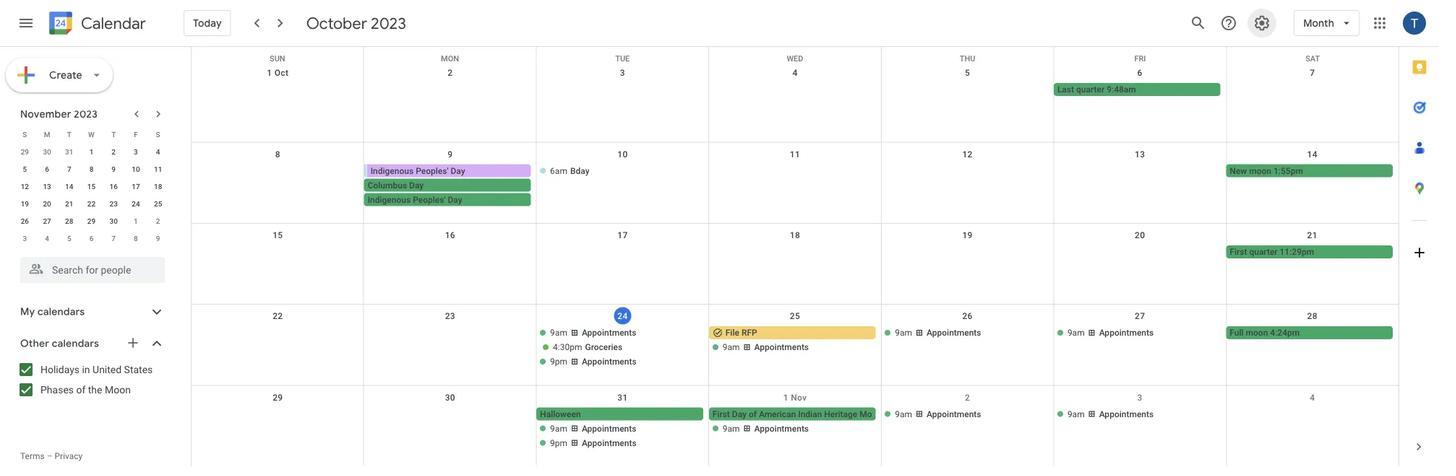 Task type: describe. For each thing, give the bounding box(es) containing it.
last quarter 9:48am
[[1058, 85, 1136, 95]]

1 for 1 oct
[[267, 68, 272, 78]]

20 element
[[38, 195, 56, 213]]

27 inside the november 2023 grid
[[43, 217, 51, 226]]

1 down w
[[89, 147, 93, 156]]

13 element
[[38, 178, 56, 195]]

15 element
[[83, 178, 100, 195]]

full moon 4:24pm
[[1230, 328, 1300, 338]]

28 inside 28 element
[[65, 217, 73, 226]]

17 inside row group
[[132, 182, 140, 191]]

wed
[[787, 54, 804, 63]]

calendars for other calendars
[[52, 338, 99, 351]]

1 horizontal spatial 5
[[67, 234, 71, 243]]

6 december element
[[83, 230, 100, 247]]

nov
[[791, 393, 807, 403]]

cell containing halloween
[[537, 408, 709, 452]]

4:30pm groceries
[[553, 343, 623, 353]]

24 element
[[127, 195, 145, 213]]

columbus day button
[[364, 179, 531, 192]]

4 down 27 element
[[45, 234, 49, 243]]

22 element
[[83, 195, 100, 213]]

0 vertical spatial 5
[[965, 68, 970, 78]]

16 element
[[105, 178, 122, 195]]

my
[[20, 306, 35, 319]]

month button
[[1294, 6, 1360, 40]]

file rfp button
[[709, 327, 876, 340]]

month inside dropdown button
[[1304, 17, 1335, 30]]

15 inside 15 element
[[87, 182, 96, 191]]

4 down 'full moon 4:24pm' button
[[1310, 393, 1315, 403]]

30 for 1
[[43, 147, 51, 156]]

30 inside the 30 'element'
[[110, 217, 118, 226]]

3 december element
[[16, 230, 34, 247]]

0 horizontal spatial 8
[[89, 165, 93, 174]]

4:30pm
[[553, 343, 582, 353]]

2023 for november 2023
[[74, 108, 98, 121]]

1 vertical spatial indigenous
[[368, 195, 411, 205]]

day right columbus
[[409, 180, 424, 190]]

1 vertical spatial 23
[[445, 312, 455, 322]]

0 horizontal spatial 6
[[45, 165, 49, 174]]

heritage
[[824, 410, 858, 420]]

halloween button
[[537, 408, 703, 421]]

month inside button
[[860, 410, 885, 420]]

day inside button
[[732, 410, 747, 420]]

row containing 3
[[14, 230, 169, 247]]

day down columbus day button
[[448, 195, 462, 205]]

4 up 11 element on the top
[[156, 147, 160, 156]]

6am bday
[[550, 166, 590, 176]]

19 element
[[16, 195, 34, 213]]

5 december element
[[61, 230, 78, 247]]

row containing 19
[[14, 195, 169, 213]]

14 inside row group
[[65, 182, 73, 191]]

1 vertical spatial indigenous peoples' day button
[[364, 193, 531, 206]]

29 for 1
[[21, 147, 29, 156]]

rfp
[[742, 328, 757, 338]]

row containing 1 oct
[[192, 61, 1399, 143]]

groceries
[[585, 343, 623, 353]]

1 december element
[[127, 213, 145, 230]]

4:24pm
[[1270, 328, 1300, 338]]

today button
[[184, 6, 231, 40]]

8 inside grid
[[275, 149, 280, 159]]

cell containing indigenous peoples' day columbus day indigenous peoples' day
[[364, 164, 537, 208]]

21 element
[[61, 195, 78, 213]]

1 horizontal spatial 15
[[273, 230, 283, 241]]

first quarter 11:29pm button
[[1226, 246, 1393, 259]]

oct
[[275, 68, 289, 78]]

–
[[47, 452, 52, 462]]

holidays
[[40, 364, 80, 376]]

31 for 1 nov
[[618, 393, 628, 403]]

sat
[[1306, 54, 1320, 63]]

26 inside 26 element
[[21, 217, 29, 226]]

0 horizontal spatial 5
[[23, 165, 27, 174]]

november
[[20, 108, 71, 121]]

phases
[[40, 384, 74, 396]]

17 element
[[127, 178, 145, 195]]

1 vertical spatial 28
[[1308, 312, 1318, 322]]

add other calendars image
[[126, 336, 140, 351]]

phases of the moon
[[40, 384, 131, 396]]

0 vertical spatial 11
[[790, 149, 800, 159]]

1 for 1 nov
[[783, 393, 789, 403]]

0 vertical spatial indigenous peoples' day button
[[367, 164, 531, 177]]

fri
[[1135, 54, 1146, 63]]

9 inside grid
[[448, 149, 453, 159]]

other calendars list
[[3, 359, 179, 402]]

25 element
[[149, 195, 167, 213]]

my calendars button
[[3, 301, 179, 324]]

first day of american indian heritage month button
[[709, 408, 885, 421]]

0 horizontal spatial 7
[[67, 165, 71, 174]]

14 element
[[61, 178, 78, 195]]

november 2023
[[20, 108, 98, 121]]

other calendars
[[20, 338, 99, 351]]

last
[[1058, 85, 1074, 95]]

row containing 15
[[192, 224, 1399, 305]]

first day of american indian heritage month
[[713, 410, 885, 420]]

w
[[88, 130, 95, 139]]

new moon 1:55pm button
[[1226, 164, 1393, 177]]

my calendars
[[20, 306, 85, 319]]

indian
[[798, 410, 822, 420]]

terms – privacy
[[20, 452, 83, 462]]

1 horizontal spatial 10
[[618, 149, 628, 159]]

0 vertical spatial indigenous
[[371, 166, 414, 176]]

8 december element
[[127, 230, 145, 247]]

21 inside row group
[[65, 200, 73, 208]]

18 inside the november 2023 grid
[[154, 182, 162, 191]]

october
[[306, 13, 367, 33]]

1 vertical spatial 22
[[273, 312, 283, 322]]

halloween
[[540, 410, 581, 420]]

m
[[44, 130, 50, 139]]

calendar
[[81, 13, 146, 34]]

25 inside row group
[[154, 200, 162, 208]]

row containing s
[[14, 126, 169, 143]]

1 vertical spatial 17
[[618, 230, 628, 241]]

9pm for 9am
[[550, 439, 568, 449]]

0 vertical spatial 6
[[1138, 68, 1143, 78]]

29 october element
[[16, 143, 34, 160]]

16 inside grid
[[445, 230, 455, 241]]

row containing 5
[[14, 160, 169, 178]]

1 t from the left
[[67, 130, 71, 139]]

30 october element
[[38, 143, 56, 160]]

row containing 24
[[192, 305, 1399, 386]]

24 inside grid
[[618, 311, 628, 321]]

12 element
[[16, 178, 34, 195]]

21 inside grid
[[1308, 230, 1318, 241]]

31 for 1
[[65, 147, 73, 156]]

grid containing 1 oct
[[191, 47, 1399, 468]]

1 vertical spatial 9
[[112, 165, 116, 174]]

6am
[[550, 166, 567, 176]]

of inside button
[[749, 410, 757, 420]]

mon
[[441, 54, 459, 63]]

29 for 1 nov
[[273, 393, 283, 403]]

1 for 1 december element
[[134, 217, 138, 226]]



Task type: vqa. For each thing, say whether or not it's contained in the screenshot.
the bottom 25
yes



Task type: locate. For each thing, give the bounding box(es) containing it.
s up 29 october element
[[23, 130, 27, 139]]

cell
[[192, 83, 364, 98], [364, 83, 537, 98], [709, 83, 881, 98], [881, 83, 1054, 98], [1226, 83, 1399, 98], [192, 164, 364, 208], [364, 164, 537, 208], [709, 164, 881, 208], [1054, 164, 1226, 208], [192, 246, 364, 260], [364, 246, 537, 260], [709, 246, 881, 260], [1054, 246, 1226, 260], [192, 327, 364, 370], [364, 327, 537, 370], [537, 327, 709, 370], [709, 327, 882, 370], [192, 408, 364, 452], [364, 408, 537, 452], [537, 408, 709, 452], [709, 408, 885, 452], [1226, 408, 1399, 452]]

thu
[[960, 54, 976, 63]]

indigenous peoples' day columbus day indigenous peoples' day
[[368, 166, 465, 205]]

cell containing file rfp
[[709, 327, 882, 370]]

30 element
[[105, 213, 122, 230]]

0 vertical spatial of
[[76, 384, 86, 396]]

row containing sun
[[192, 47, 1399, 63]]

9 up columbus day button
[[448, 149, 453, 159]]

23 inside row group
[[110, 200, 118, 208]]

quarter right last
[[1076, 85, 1105, 95]]

indigenous down columbus
[[368, 195, 411, 205]]

17
[[132, 182, 140, 191], [618, 230, 628, 241]]

31 right 30 october element
[[65, 147, 73, 156]]

0 vertical spatial quarter
[[1076, 85, 1105, 95]]

30 for 1 nov
[[445, 393, 455, 403]]

9pm down '4:30pm'
[[550, 357, 568, 367]]

25
[[154, 200, 162, 208], [790, 312, 800, 322]]

peoples' down columbus day button
[[413, 195, 446, 205]]

0 horizontal spatial month
[[860, 410, 885, 420]]

0 horizontal spatial 20
[[43, 200, 51, 208]]

calendars up other calendars
[[38, 306, 85, 319]]

moon
[[105, 384, 131, 396]]

1 s from the left
[[23, 130, 27, 139]]

13
[[1135, 149, 1145, 159], [43, 182, 51, 191]]

5 up the 12 'element'
[[23, 165, 27, 174]]

1 horizontal spatial 28
[[1308, 312, 1318, 322]]

0 horizontal spatial 12
[[21, 182, 29, 191]]

2 vertical spatial 5
[[67, 234, 71, 243]]

9pm
[[550, 357, 568, 367], [550, 439, 568, 449]]

day left american on the bottom right of page
[[732, 410, 747, 420]]

13 inside the november 2023 grid
[[43, 182, 51, 191]]

1 vertical spatial of
[[749, 410, 757, 420]]

today
[[193, 17, 222, 30]]

first for first quarter 11:29pm
[[1230, 247, 1247, 257]]

8
[[275, 149, 280, 159], [89, 165, 93, 174], [134, 234, 138, 243]]

grid
[[191, 47, 1399, 468]]

9 down '2 december' element
[[156, 234, 160, 243]]

21 up 28 element
[[65, 200, 73, 208]]

31 october element
[[61, 143, 78, 160]]

columbus
[[368, 180, 407, 190]]

file
[[726, 328, 740, 338]]

27
[[43, 217, 51, 226], [1135, 312, 1145, 322]]

1 vertical spatial 21
[[1308, 230, 1318, 241]]

21
[[65, 200, 73, 208], [1308, 230, 1318, 241]]

2023 right october on the left of the page
[[371, 13, 406, 33]]

month up "sat"
[[1304, 17, 1335, 30]]

cell containing 9am
[[537, 327, 709, 370]]

first for first day of american indian heritage month
[[713, 410, 730, 420]]

privacy
[[55, 452, 83, 462]]

new moon 1:55pm
[[1230, 166, 1303, 176]]

12 inside 'element'
[[21, 182, 29, 191]]

terms link
[[20, 452, 45, 462]]

18 element
[[149, 178, 167, 195]]

row containing 26
[[14, 213, 169, 230]]

1 left oct
[[267, 68, 272, 78]]

28 up 'full moon 4:24pm' button
[[1308, 312, 1318, 322]]

31 inside "element"
[[65, 147, 73, 156]]

states
[[124, 364, 153, 376]]

2 december element
[[149, 213, 167, 230]]

26 element
[[16, 213, 34, 230]]

1 vertical spatial 27
[[1135, 312, 1145, 322]]

1 vertical spatial first
[[713, 410, 730, 420]]

1 vertical spatial 14
[[65, 182, 73, 191]]

2 vertical spatial 9
[[156, 234, 160, 243]]

1 horizontal spatial 23
[[445, 312, 455, 322]]

s right f
[[156, 130, 160, 139]]

of left the
[[76, 384, 86, 396]]

peoples'
[[416, 166, 449, 176], [413, 195, 446, 205]]

1 down 24 'element'
[[134, 217, 138, 226]]

first inside button
[[713, 410, 730, 420]]

1 vertical spatial peoples'
[[413, 195, 446, 205]]

first left 11:29pm
[[1230, 247, 1247, 257]]

2023 up w
[[74, 108, 98, 121]]

moon for full
[[1246, 328, 1268, 338]]

f
[[134, 130, 138, 139]]

7 down the 30 'element'
[[112, 234, 116, 243]]

moon right full
[[1246, 328, 1268, 338]]

27 element
[[38, 213, 56, 230]]

calendars up in
[[52, 338, 99, 351]]

t
[[67, 130, 71, 139], [111, 130, 116, 139]]

20 inside "element"
[[43, 200, 51, 208]]

29 element
[[83, 213, 100, 230]]

1 horizontal spatial month
[[1304, 17, 1335, 30]]

Search for people text field
[[29, 257, 156, 283]]

2 vertical spatial 7
[[112, 234, 116, 243]]

14 inside grid
[[1308, 149, 1318, 159]]

2 t from the left
[[111, 130, 116, 139]]

peoples' up columbus day button
[[416, 166, 449, 176]]

tue
[[615, 54, 630, 63]]

bday
[[570, 166, 590, 176]]

9
[[448, 149, 453, 159], [112, 165, 116, 174], [156, 234, 160, 243]]

2023 for october 2023
[[371, 13, 406, 33]]

4 down the wed
[[793, 68, 798, 78]]

11 element
[[149, 160, 167, 178]]

30 inside grid
[[445, 393, 455, 403]]

24 up "groceries"
[[618, 311, 628, 321]]

0 horizontal spatial 19
[[21, 200, 29, 208]]

1 vertical spatial 31
[[618, 393, 628, 403]]

21 up first quarter 11:29pm button
[[1308, 230, 1318, 241]]

1 vertical spatial 18
[[790, 230, 800, 241]]

1 horizontal spatial 25
[[790, 312, 800, 322]]

11
[[790, 149, 800, 159], [154, 165, 162, 174]]

indigenous peoples' day button up columbus day button
[[367, 164, 531, 177]]

quarter left 11:29pm
[[1250, 247, 1278, 257]]

24 down 17 element
[[132, 200, 140, 208]]

4 december element
[[38, 230, 56, 247]]

october 2023
[[306, 13, 406, 33]]

sun
[[270, 54, 285, 63]]

calendars inside "dropdown button"
[[52, 338, 99, 351]]

2 horizontal spatial 7
[[1310, 68, 1315, 78]]

9pm down halloween
[[550, 439, 568, 449]]

2 vertical spatial 29
[[273, 393, 283, 403]]

1 vertical spatial 11
[[154, 165, 162, 174]]

0 horizontal spatial 25
[[154, 200, 162, 208]]

0 vertical spatial 19
[[21, 200, 29, 208]]

1 vertical spatial 6
[[45, 165, 49, 174]]

10 element
[[127, 160, 145, 178]]

tab list
[[1400, 47, 1439, 427]]

1 vertical spatial 12
[[21, 182, 29, 191]]

19 inside grid
[[963, 230, 973, 241]]

1 vertical spatial moon
[[1246, 328, 1268, 338]]

13 down 'last quarter 9:48am' button
[[1135, 149, 1145, 159]]

2023
[[371, 13, 406, 33], [74, 108, 98, 121]]

american
[[759, 410, 796, 420]]

calendars
[[38, 306, 85, 319], [52, 338, 99, 351]]

29 inside grid
[[273, 393, 283, 403]]

None search field
[[0, 252, 179, 283]]

28 down 21 element
[[65, 217, 73, 226]]

16 down columbus day button
[[445, 230, 455, 241]]

1 vertical spatial quarter
[[1250, 247, 1278, 257]]

24 inside 'element'
[[132, 200, 140, 208]]

2 9pm from the top
[[550, 439, 568, 449]]

row group
[[14, 143, 169, 247]]

29
[[21, 147, 29, 156], [87, 217, 96, 226], [273, 393, 283, 403]]

30 inside 30 october element
[[43, 147, 51, 156]]

1 horizontal spatial first
[[1230, 247, 1247, 257]]

9 december element
[[149, 230, 167, 247]]

6 down fri on the top right of page
[[1138, 68, 1143, 78]]

of inside other calendars list
[[76, 384, 86, 396]]

of
[[76, 384, 86, 396], [749, 410, 757, 420]]

1 horizontal spatial 24
[[618, 311, 628, 321]]

row containing 12
[[14, 178, 169, 195]]

1 horizontal spatial 31
[[618, 393, 628, 403]]

1 vertical spatial 26
[[963, 312, 973, 322]]

indigenous up columbus
[[371, 166, 414, 176]]

23 element
[[105, 195, 122, 213]]

9am
[[550, 328, 567, 338], [895, 328, 912, 338], [1068, 328, 1085, 338], [723, 343, 740, 353], [895, 410, 912, 420], [1068, 410, 1085, 420], [550, 424, 567, 434], [723, 424, 740, 434]]

14 up new moon 1:55pm button on the top right
[[1308, 149, 1318, 159]]

2 horizontal spatial 30
[[445, 393, 455, 403]]

1 vertical spatial 29
[[87, 217, 96, 226]]

1 horizontal spatial s
[[156, 130, 160, 139]]

1 vertical spatial 10
[[132, 165, 140, 174]]

1 vertical spatial 19
[[963, 230, 973, 241]]

23
[[110, 200, 118, 208], [445, 312, 455, 322]]

0 vertical spatial first
[[1230, 247, 1247, 257]]

1 horizontal spatial of
[[749, 410, 757, 420]]

indigenous
[[371, 166, 414, 176], [368, 195, 411, 205]]

6 up 13 element
[[45, 165, 49, 174]]

9 up 16 element
[[112, 165, 116, 174]]

day
[[451, 166, 465, 176], [409, 180, 424, 190], [448, 195, 462, 205], [732, 410, 747, 420]]

0 vertical spatial 2023
[[371, 13, 406, 33]]

1 horizontal spatial 13
[[1135, 149, 1145, 159]]

full
[[1230, 328, 1244, 338]]

1 vertical spatial 24
[[618, 311, 628, 321]]

first left american on the bottom right of page
[[713, 410, 730, 420]]

16 up the 23 element
[[110, 182, 118, 191]]

1 horizontal spatial 20
[[1135, 230, 1145, 241]]

indigenous peoples' day button
[[367, 164, 531, 177], [364, 193, 531, 206]]

quarter for 9:48am
[[1076, 85, 1105, 95]]

0 horizontal spatial 10
[[132, 165, 140, 174]]

22
[[87, 200, 96, 208], [273, 312, 283, 322]]

first
[[1230, 247, 1247, 257], [713, 410, 730, 420]]

0 vertical spatial 10
[[618, 149, 628, 159]]

1 vertical spatial calendars
[[52, 338, 99, 351]]

26 inside grid
[[963, 312, 973, 322]]

1
[[267, 68, 272, 78], [89, 147, 93, 156], [134, 217, 138, 226], [783, 393, 789, 403]]

last quarter 9:48am button
[[1054, 83, 1221, 96]]

9:48am
[[1107, 85, 1136, 95]]

quarter for 11:29pm
[[1250, 247, 1278, 257]]

14
[[1308, 149, 1318, 159], [65, 182, 73, 191]]

0 vertical spatial 21
[[65, 200, 73, 208]]

united
[[93, 364, 122, 376]]

quarter
[[1076, 85, 1105, 95], [1250, 247, 1278, 257]]

other calendars button
[[3, 333, 179, 356]]

row
[[192, 47, 1399, 63], [192, 61, 1399, 143], [14, 126, 169, 143], [192, 143, 1399, 224], [14, 143, 169, 160], [14, 160, 169, 178], [14, 178, 169, 195], [14, 195, 169, 213], [14, 213, 169, 230], [192, 224, 1399, 305], [14, 230, 169, 247], [192, 305, 1399, 386], [192, 386, 1399, 468]]

0 horizontal spatial 17
[[132, 182, 140, 191]]

november 2023 grid
[[14, 126, 169, 247]]

1 horizontal spatial quarter
[[1250, 247, 1278, 257]]

0 vertical spatial 12
[[963, 149, 973, 159]]

0 vertical spatial 17
[[132, 182, 140, 191]]

moon inside button
[[1246, 328, 1268, 338]]

16
[[110, 182, 118, 191], [445, 230, 455, 241]]

holidays in united states
[[40, 364, 153, 376]]

t left f
[[111, 130, 116, 139]]

0 horizontal spatial s
[[23, 130, 27, 139]]

11 inside 11 element
[[154, 165, 162, 174]]

create button
[[6, 58, 113, 93]]

2 s from the left
[[156, 130, 160, 139]]

0 horizontal spatial 27
[[43, 217, 51, 226]]

14 up 21 element
[[65, 182, 73, 191]]

0 horizontal spatial 29
[[21, 147, 29, 156]]

t up the 31 october "element"
[[67, 130, 71, 139]]

1 vertical spatial 20
[[1135, 230, 1145, 241]]

5 down 28 element
[[67, 234, 71, 243]]

0 vertical spatial 8
[[275, 149, 280, 159]]

s
[[23, 130, 27, 139], [156, 130, 160, 139]]

3
[[620, 68, 625, 78], [134, 147, 138, 156], [23, 234, 27, 243], [1138, 393, 1143, 403]]

month right heritage
[[860, 410, 885, 420]]

terms
[[20, 452, 45, 462]]

appointments
[[582, 328, 637, 338], [927, 328, 981, 338], [1099, 328, 1154, 338], [754, 343, 809, 353], [582, 357, 637, 367], [927, 410, 981, 420], [1099, 410, 1154, 420], [582, 424, 637, 434], [754, 424, 809, 434], [582, 439, 637, 449]]

0 horizontal spatial 9
[[112, 165, 116, 174]]

30
[[43, 147, 51, 156], [110, 217, 118, 226], [445, 393, 455, 403]]

0 vertical spatial 26
[[21, 217, 29, 226]]

25 up '2 december' element
[[154, 200, 162, 208]]

1 horizontal spatial 7
[[112, 234, 116, 243]]

29 inside row
[[87, 217, 96, 226]]

12 inside grid
[[963, 149, 973, 159]]

25 up file rfp button
[[790, 312, 800, 322]]

19 inside row group
[[21, 200, 29, 208]]

0 vertical spatial 31
[[65, 147, 73, 156]]

row containing 8
[[192, 143, 1399, 224]]

1 horizontal spatial 9
[[156, 234, 160, 243]]

moon for new
[[1249, 166, 1272, 176]]

15
[[87, 182, 96, 191], [273, 230, 283, 241]]

0 vertical spatial 14
[[1308, 149, 1318, 159]]

calendar element
[[46, 9, 146, 40]]

privacy link
[[55, 452, 83, 462]]

moon right "new"
[[1249, 166, 1272, 176]]

1 left nov
[[783, 393, 789, 403]]

2 horizontal spatial 5
[[965, 68, 970, 78]]

9pm for 4:30pm
[[550, 357, 568, 367]]

11:29pm
[[1280, 247, 1314, 257]]

12
[[963, 149, 973, 159], [21, 182, 29, 191]]

1 horizontal spatial 2023
[[371, 13, 406, 33]]

file rfp
[[726, 328, 757, 338]]

0 horizontal spatial 22
[[87, 200, 96, 208]]

0 horizontal spatial of
[[76, 384, 86, 396]]

1 oct
[[267, 68, 289, 78]]

1 vertical spatial 30
[[110, 217, 118, 226]]

2 vertical spatial 8
[[134, 234, 138, 243]]

0 vertical spatial moon
[[1249, 166, 1272, 176]]

2 vertical spatial 6
[[89, 234, 93, 243]]

7 down "sat"
[[1310, 68, 1315, 78]]

7
[[1310, 68, 1315, 78], [67, 165, 71, 174], [112, 234, 116, 243]]

0 horizontal spatial quarter
[[1076, 85, 1105, 95]]

new
[[1230, 166, 1247, 176]]

0 vertical spatial 16
[[110, 182, 118, 191]]

row group containing 29
[[14, 143, 169, 247]]

20
[[43, 200, 51, 208], [1135, 230, 1145, 241]]

indigenous peoples' day button down columbus day button
[[364, 193, 531, 206]]

in
[[82, 364, 90, 376]]

1 horizontal spatial 18
[[790, 230, 800, 241]]

cell containing first day of american indian heritage month
[[709, 408, 885, 452]]

5 down thu
[[965, 68, 970, 78]]

31
[[65, 147, 73, 156], [618, 393, 628, 403]]

calendar heading
[[78, 13, 146, 34]]

month
[[1304, 17, 1335, 30], [860, 410, 885, 420]]

main drawer image
[[17, 14, 35, 32]]

0 horizontal spatial 23
[[110, 200, 118, 208]]

22 inside 22 element
[[87, 200, 96, 208]]

0 horizontal spatial 24
[[132, 200, 140, 208]]

1 horizontal spatial t
[[111, 130, 116, 139]]

7 up 14 element at left
[[67, 165, 71, 174]]

1:55pm
[[1274, 166, 1303, 176]]

0 horizontal spatial 30
[[43, 147, 51, 156]]

calendars for my calendars
[[38, 306, 85, 319]]

31 up the halloween button
[[618, 393, 628, 403]]

16 inside row group
[[110, 182, 118, 191]]

1 vertical spatial 7
[[67, 165, 71, 174]]

0 vertical spatial month
[[1304, 17, 1335, 30]]

7 december element
[[105, 230, 122, 247]]

10 inside the november 2023 grid
[[132, 165, 140, 174]]

1 9pm from the top
[[550, 357, 568, 367]]

1 horizontal spatial 22
[[273, 312, 283, 322]]

0 vertical spatial peoples'
[[416, 166, 449, 176]]

1 vertical spatial 13
[[43, 182, 51, 191]]

2
[[448, 68, 453, 78], [112, 147, 116, 156], [156, 217, 160, 226], [965, 393, 970, 403]]

calendars inside dropdown button
[[38, 306, 85, 319]]

create
[[49, 69, 82, 82]]

6 down 29 element
[[89, 234, 93, 243]]

1 vertical spatial 8
[[89, 165, 93, 174]]

the
[[88, 384, 102, 396]]

day up columbus day button
[[451, 166, 465, 176]]

1 vertical spatial 9pm
[[550, 439, 568, 449]]

0 vertical spatial 9
[[448, 149, 453, 159]]

0 vertical spatial 13
[[1135, 149, 1145, 159]]

of left american on the bottom right of page
[[749, 410, 757, 420]]

1 nov
[[783, 393, 807, 403]]

9pm inside row
[[550, 357, 568, 367]]

28 element
[[61, 213, 78, 230]]

full moon 4:24pm button
[[1226, 327, 1393, 340]]

moon inside button
[[1249, 166, 1272, 176]]

1 horizontal spatial 30
[[110, 217, 118, 226]]

1 horizontal spatial 8
[[134, 234, 138, 243]]

settings menu image
[[1254, 14, 1271, 32]]

13 up 20 "element"
[[43, 182, 51, 191]]

first inside button
[[1230, 247, 1247, 257]]

first quarter 11:29pm
[[1230, 247, 1314, 257]]

1 vertical spatial 25
[[790, 312, 800, 322]]

other
[[20, 338, 49, 351]]

5
[[965, 68, 970, 78], [23, 165, 27, 174], [67, 234, 71, 243]]



